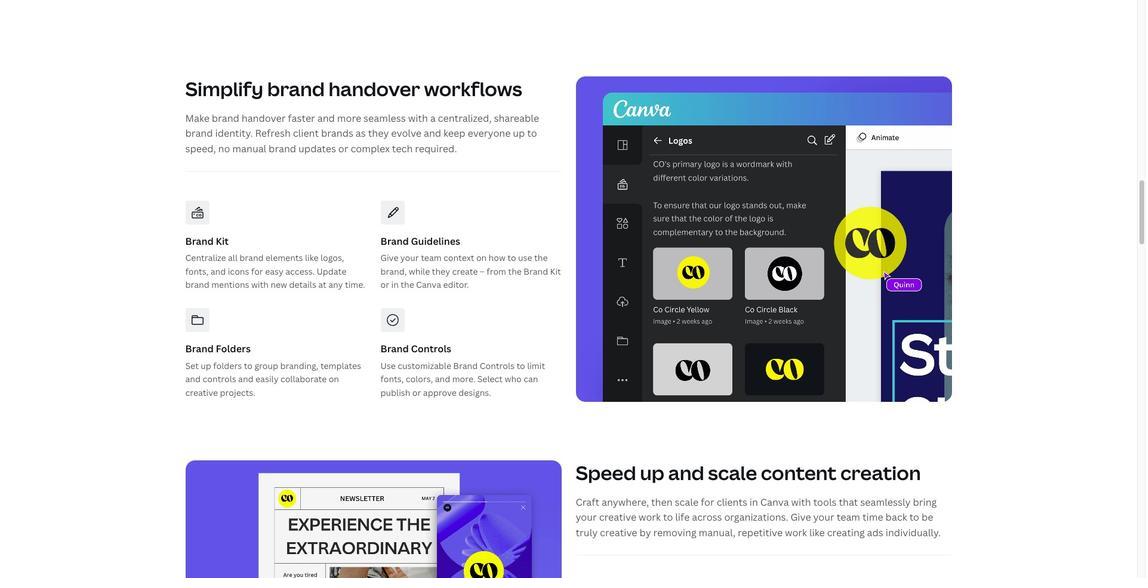 Task type: vqa. For each thing, say whether or not it's contained in the screenshot.
enjoy
no



Task type: describe. For each thing, give the bounding box(es) containing it.
required.
[[415, 142, 457, 155]]

to inside brand guidelines give your team context on how to use the brand, while they create – from the brand kit or in the canva editor.
[[508, 252, 516, 263]]

scale for for
[[675, 496, 699, 509]]

fonts, for controls
[[381, 373, 404, 385]]

2 horizontal spatial your
[[814, 511, 835, 524]]

craft
[[576, 496, 600, 509]]

client
[[293, 127, 319, 140]]

to left the 'life' in the right of the page
[[664, 511, 673, 524]]

removing
[[654, 526, 697, 539]]

group
[[255, 360, 278, 371]]

projects.
[[220, 387, 255, 398]]

kit inside brand kit centralize all brand elements like logos, fonts, and icons for easy access. update brand mentions with new details at any time.
[[216, 234, 229, 248]]

2 vertical spatial creative
[[600, 526, 638, 539]]

across
[[692, 511, 722, 524]]

team inside craft anywhere, then scale for clients in canva with tools that seamlessly bring your creative work to life across organizations. give your team time back to be truly creative by removing manual, repetitive work like creating ads individually.
[[837, 511, 861, 524]]

1 vertical spatial creative
[[599, 511, 637, 524]]

they inside the make brand handover faster and more seamless with a centralized, shareable brand identity. refresh client brands as they evolve and keep everyone up to speed, no manual brand updates or complex tech required.
[[368, 127, 389, 140]]

identity.
[[215, 127, 253, 140]]

brand up faster
[[267, 76, 325, 102]]

to inside "set up folders to group branding, templates and controls and easily collaborate on creative projects."
[[244, 360, 253, 371]]

access.
[[286, 265, 315, 277]]

use
[[518, 252, 533, 263]]

to left be
[[910, 511, 920, 524]]

everyone
[[468, 127, 511, 140]]

and inside brand controls use customizable brand controls to limit fonts, colors, and more. select who can publish or approve designs.
[[435, 373, 450, 385]]

while
[[409, 265, 430, 277]]

designs.
[[459, 387, 491, 398]]

brand guidelines give your team context on how to use the brand, while they create – from the brand kit or in the canva editor.
[[381, 234, 561, 290]]

evolve
[[391, 127, 422, 140]]

and up projects.
[[238, 373, 254, 385]]

shareable
[[494, 112, 539, 125]]

collaborate
[[281, 373, 327, 385]]

creation
[[841, 460, 921, 486]]

team inside brand guidelines give your team context on how to use the brand, while they create – from the brand kit or in the canva editor.
[[421, 252, 442, 263]]

by
[[640, 526, 651, 539]]

details
[[289, 279, 316, 290]]

individually.
[[886, 526, 941, 539]]

speed
[[576, 460, 636, 486]]

mentions
[[212, 279, 249, 290]]

brand down 'centralize'
[[185, 279, 210, 290]]

bring
[[913, 496, 937, 509]]

manual
[[232, 142, 267, 155]]

that
[[839, 496, 859, 509]]

canva inside craft anywhere, then scale for clients in canva with tools that seamlessly bring your creative work to life across organizations. give your team time back to be truly creative by removing manual, repetitive work like creating ads individually.
[[761, 496, 789, 509]]

with inside craft anywhere, then scale for clients in canva with tools that seamlessly bring your creative work to life across organizations. give your team time back to be truly creative by removing manual, repetitive work like creating ads individually.
[[792, 496, 812, 509]]

brand templates (4) image
[[185, 461, 562, 578]]

be
[[922, 511, 934, 524]]

on inside "set up folders to group branding, templates and controls and easily collaborate on creative projects."
[[329, 373, 339, 385]]

all
[[228, 252, 238, 263]]

clients
[[717, 496, 748, 509]]

seamless
[[364, 112, 406, 125]]

truly
[[576, 526, 598, 539]]

content
[[761, 460, 837, 486]]

brand up speed,
[[185, 127, 213, 140]]

1 horizontal spatial the
[[508, 265, 522, 277]]

refresh
[[255, 127, 291, 140]]

folders
[[216, 342, 251, 356]]

no
[[218, 142, 230, 155]]

context
[[444, 252, 475, 263]]

publish
[[381, 387, 411, 398]]

then
[[652, 496, 673, 509]]

controls
[[203, 373, 236, 385]]

brand for brand guidelines give your team context on how to use the brand, while they create – from the brand kit or in the canva editor.
[[381, 234, 409, 248]]

brand for brand folders
[[185, 342, 214, 356]]

in inside brand guidelines give your team context on how to use the brand, while they create – from the brand kit or in the canva editor.
[[391, 279, 399, 290]]

manual,
[[699, 526, 736, 539]]

brand for brand kit centralize all brand elements like logos, fonts, and icons for easy access. update brand mentions with new details at any time.
[[185, 234, 214, 248]]

–
[[480, 265, 485, 277]]

up for set up folders to group branding, templates and controls and easily collaborate on creative projects.
[[201, 360, 211, 371]]

seamlessly
[[861, 496, 911, 509]]

select
[[478, 373, 503, 385]]

brand,
[[381, 265, 407, 277]]

brands
[[321, 127, 354, 140]]

who
[[505, 373, 522, 385]]

0 horizontal spatial controls
[[411, 342, 452, 356]]

editor.
[[443, 279, 469, 290]]

make brand handover faster and more seamless with a centralized, shareable brand identity. refresh client brands as they evolve and keep everyone up to speed, no manual brand updates or complex tech required.
[[185, 112, 539, 155]]

update
[[317, 265, 347, 277]]

0 vertical spatial work
[[639, 511, 661, 524]]

set
[[185, 360, 199, 371]]

guidelines
[[411, 234, 461, 248]]

a
[[430, 112, 436, 125]]

can
[[524, 373, 538, 385]]

fonts, for kit
[[185, 265, 209, 277]]

customizable
[[398, 360, 452, 371]]

creating
[[828, 526, 865, 539]]

brand down "refresh"
[[269, 142, 296, 155]]

brand down 'use' on the left of the page
[[524, 265, 548, 277]]

give inside brand guidelines give your team context on how to use the brand, while they create – from the brand kit or in the canva editor.
[[381, 252, 399, 263]]

centralized,
[[438, 112, 492, 125]]

craft anywhere, then scale for clients in canva with tools that seamlessly bring your creative work to life across organizations. give your team time back to be truly creative by removing manual, repetitive work like creating ads individually.
[[576, 496, 941, 539]]

they inside brand guidelines give your team context on how to use the brand, while they create – from the brand kit or in the canva editor.
[[432, 265, 450, 277]]

to inside the make brand handover faster and more seamless with a centralized, shareable brand identity. refresh client brands as they evolve and keep everyone up to speed, no manual brand updates or complex tech required.
[[528, 127, 537, 140]]

kit inside brand guidelines give your team context on how to use the brand, while they create – from the brand kit or in the canva editor.
[[550, 265, 561, 277]]

canva inside brand guidelines give your team context on how to use the brand, while they create – from the brand kit or in the canva editor.
[[416, 279, 441, 290]]

01-agency-a (4) image
[[576, 77, 952, 402]]

organizations.
[[725, 511, 789, 524]]



Task type: locate. For each thing, give the bounding box(es) containing it.
folders
[[213, 360, 242, 371]]

1 horizontal spatial scale
[[709, 460, 757, 486]]

the right 'use' on the left of the page
[[535, 252, 548, 263]]

like inside brand kit centralize all brand elements like logos, fonts, and icons for easy access. update brand mentions with new details at any time.
[[305, 252, 319, 263]]

1 vertical spatial they
[[432, 265, 450, 277]]

handover inside the make brand handover faster and more seamless with a centralized, shareable brand identity. refresh client brands as they evolve and keep everyone up to speed, no manual brand updates or complex tech required.
[[242, 112, 286, 125]]

canva down while
[[416, 279, 441, 290]]

handover for faster
[[242, 112, 286, 125]]

easily
[[256, 373, 279, 385]]

0 vertical spatial up
[[513, 127, 525, 140]]

scale up clients
[[709, 460, 757, 486]]

on down templates
[[329, 373, 339, 385]]

creative left by at the right
[[600, 526, 638, 539]]

kit right from
[[550, 265, 561, 277]]

up inside "set up folders to group branding, templates and controls and easily collaborate on creative projects."
[[201, 360, 211, 371]]

0 vertical spatial team
[[421, 252, 442, 263]]

elements
[[266, 252, 303, 263]]

1 vertical spatial give
[[791, 511, 811, 524]]

to inside brand controls use customizable brand controls to limit fonts, colors, and more. select who can publish or approve designs.
[[517, 360, 525, 371]]

0 vertical spatial on
[[477, 252, 487, 263]]

team down "that"
[[837, 511, 861, 524]]

up down "shareable"
[[513, 127, 525, 140]]

fonts,
[[185, 265, 209, 277], [381, 373, 404, 385]]

your down tools at the right bottom
[[814, 511, 835, 524]]

like inside craft anywhere, then scale for clients in canva with tools that seamlessly bring your creative work to life across organizations. give your team time back to be truly creative by removing manual, repetitive work like creating ads individually.
[[810, 526, 825, 539]]

kit
[[216, 234, 229, 248], [550, 265, 561, 277]]

or
[[339, 142, 349, 155], [381, 279, 389, 290], [413, 387, 421, 398]]

to
[[528, 127, 537, 140], [508, 252, 516, 263], [244, 360, 253, 371], [517, 360, 525, 371], [664, 511, 673, 524], [910, 511, 920, 524]]

creative down "anywhere," in the right of the page
[[599, 511, 637, 524]]

creative inside "set up folders to group branding, templates and controls and easily collaborate on creative projects."
[[185, 387, 218, 398]]

brand kit centralize all brand elements like logos, fonts, and icons for easy access. update brand mentions with new details at any time.
[[185, 234, 365, 290]]

0 vertical spatial kit
[[216, 234, 229, 248]]

brand up set at the bottom left of page
[[185, 342, 214, 356]]

1 horizontal spatial on
[[477, 252, 487, 263]]

give inside craft anywhere, then scale for clients in canva with tools that seamlessly bring your creative work to life across organizations. give your team time back to be truly creative by removing manual, repetitive work like creating ads individually.
[[791, 511, 811, 524]]

1 vertical spatial up
[[201, 360, 211, 371]]

0 horizontal spatial give
[[381, 252, 399, 263]]

controls
[[411, 342, 452, 356], [480, 360, 515, 371]]

2 vertical spatial or
[[413, 387, 421, 398]]

up right set at the bottom left of page
[[201, 360, 211, 371]]

0 horizontal spatial on
[[329, 373, 339, 385]]

fonts, inside brand controls use customizable brand controls to limit fonts, colors, and more. select who can publish or approve designs.
[[381, 373, 404, 385]]

controls up customizable
[[411, 342, 452, 356]]

2 vertical spatial the
[[401, 279, 414, 290]]

give
[[381, 252, 399, 263], [791, 511, 811, 524]]

anywhere,
[[602, 496, 649, 509]]

limit
[[527, 360, 545, 371]]

with left new
[[251, 279, 269, 290]]

keep
[[444, 127, 466, 140]]

1 vertical spatial canva
[[761, 496, 789, 509]]

0 horizontal spatial team
[[421, 252, 442, 263]]

your up truly
[[576, 511, 597, 524]]

1 horizontal spatial up
[[513, 127, 525, 140]]

to left group
[[244, 360, 253, 371]]

1 vertical spatial fonts,
[[381, 373, 404, 385]]

on inside brand guidelines give your team context on how to use the brand, while they create – from the brand kit or in the canva editor.
[[477, 252, 487, 263]]

and down a
[[424, 127, 441, 140]]

for
[[251, 265, 263, 277], [701, 496, 715, 509]]

1 vertical spatial like
[[810, 526, 825, 539]]

for inside brand kit centralize all brand elements like logos, fonts, and icons for easy access. update brand mentions with new details at any time.
[[251, 265, 263, 277]]

create
[[452, 265, 478, 277]]

brand up "brand,"
[[381, 234, 409, 248]]

workflows
[[424, 76, 522, 102]]

1 vertical spatial or
[[381, 279, 389, 290]]

fonts, up publish
[[381, 373, 404, 385]]

brand up 'centralize'
[[185, 234, 214, 248]]

new
[[271, 279, 287, 290]]

controls up select
[[480, 360, 515, 371]]

to left 'use' on the left of the page
[[508, 252, 516, 263]]

1 horizontal spatial kit
[[550, 265, 561, 277]]

up inside the make brand handover faster and more seamless with a centralized, shareable brand identity. refresh client brands as they evolve and keep everyone up to speed, no manual brand updates or complex tech required.
[[513, 127, 525, 140]]

give up "brand,"
[[381, 252, 399, 263]]

or down "brand,"
[[381, 279, 389, 290]]

or down colors,
[[413, 387, 421, 398]]

0 horizontal spatial fonts,
[[185, 265, 209, 277]]

0 vertical spatial for
[[251, 265, 263, 277]]

1 horizontal spatial or
[[381, 279, 389, 290]]

and down set at the bottom left of page
[[185, 373, 201, 385]]

2 horizontal spatial the
[[535, 252, 548, 263]]

0 horizontal spatial handover
[[242, 112, 286, 125]]

0 horizontal spatial like
[[305, 252, 319, 263]]

simplify brand handover workflows
[[185, 76, 522, 102]]

1 horizontal spatial canva
[[761, 496, 789, 509]]

1 horizontal spatial like
[[810, 526, 825, 539]]

0 horizontal spatial or
[[339, 142, 349, 155]]

like up access.
[[305, 252, 319, 263]]

use
[[381, 360, 396, 371]]

0 vertical spatial handover
[[329, 76, 420, 102]]

creative down controls
[[185, 387, 218, 398]]

and up brands
[[318, 112, 335, 125]]

ads
[[868, 526, 884, 539]]

complex
[[351, 142, 390, 155]]

1 horizontal spatial in
[[750, 496, 759, 509]]

your
[[401, 252, 419, 263], [576, 511, 597, 524], [814, 511, 835, 524]]

in
[[391, 279, 399, 290], [750, 496, 759, 509]]

branding,
[[280, 360, 319, 371]]

fonts, down 'centralize'
[[185, 265, 209, 277]]

to left limit
[[517, 360, 525, 371]]

how
[[489, 252, 506, 263]]

brand up the use
[[381, 342, 409, 356]]

work right repetitive
[[785, 526, 808, 539]]

handover up seamless
[[329, 76, 420, 102]]

the down 'use' on the left of the page
[[508, 265, 522, 277]]

make
[[185, 112, 210, 125]]

for inside craft anywhere, then scale for clients in canva with tools that seamlessly bring your creative work to life across organizations. give your team time back to be truly creative by removing manual, repetitive work like creating ads individually.
[[701, 496, 715, 509]]

up
[[513, 127, 525, 140], [201, 360, 211, 371], [640, 460, 665, 486]]

up up then
[[640, 460, 665, 486]]

canva up organizations.
[[761, 496, 789, 509]]

and inside brand kit centralize all brand elements like logos, fonts, and icons for easy access. update brand mentions with new details at any time.
[[211, 265, 226, 277]]

1 vertical spatial the
[[508, 265, 522, 277]]

to down "shareable"
[[528, 127, 537, 140]]

1 vertical spatial with
[[251, 279, 269, 290]]

from
[[487, 265, 506, 277]]

in up organizations.
[[750, 496, 759, 509]]

0 horizontal spatial in
[[391, 279, 399, 290]]

speed up and scale content creation
[[576, 460, 921, 486]]

1 vertical spatial team
[[837, 511, 861, 524]]

1 vertical spatial scale
[[675, 496, 699, 509]]

set up folders to group branding, templates and controls and easily collaborate on creative projects.
[[185, 360, 361, 398]]

0 horizontal spatial scale
[[675, 496, 699, 509]]

1 horizontal spatial handover
[[329, 76, 420, 102]]

simplify
[[185, 76, 263, 102]]

icons
[[228, 265, 249, 277]]

0 horizontal spatial kit
[[216, 234, 229, 248]]

in down "brand,"
[[391, 279, 399, 290]]

fonts, inside brand kit centralize all brand elements like logos, fonts, and icons for easy access. update brand mentions with new details at any time.
[[185, 265, 209, 277]]

as
[[356, 127, 366, 140]]

colors,
[[406, 373, 433, 385]]

1 vertical spatial kit
[[550, 265, 561, 277]]

they up the editor.
[[432, 265, 450, 277]]

0 vertical spatial or
[[339, 142, 349, 155]]

0 horizontal spatial with
[[251, 279, 269, 290]]

for left easy
[[251, 265, 263, 277]]

1 horizontal spatial controls
[[480, 360, 515, 371]]

in inside craft anywhere, then scale for clients in canva with tools that seamlessly bring your creative work to life across organizations. give your team time back to be truly creative by removing manual, repetitive work like creating ads individually.
[[750, 496, 759, 509]]

time.
[[345, 279, 365, 290]]

0 horizontal spatial up
[[201, 360, 211, 371]]

time
[[863, 511, 884, 524]]

your up while
[[401, 252, 419, 263]]

0 vertical spatial creative
[[185, 387, 218, 398]]

or inside brand controls use customizable brand controls to limit fonts, colors, and more. select who can publish or approve designs.
[[413, 387, 421, 398]]

handover up "refresh"
[[242, 112, 286, 125]]

on
[[477, 252, 487, 263], [329, 373, 339, 385]]

1 horizontal spatial they
[[432, 265, 450, 277]]

0 vertical spatial give
[[381, 252, 399, 263]]

0 horizontal spatial canva
[[416, 279, 441, 290]]

0 horizontal spatial for
[[251, 265, 263, 277]]

0 vertical spatial in
[[391, 279, 399, 290]]

more
[[337, 112, 361, 125]]

kit up all
[[216, 234, 229, 248]]

brand folders
[[185, 342, 251, 356]]

faster
[[288, 112, 315, 125]]

brand for brand controls use customizable brand controls to limit fonts, colors, and more. select who can publish or approve designs.
[[381, 342, 409, 356]]

1 horizontal spatial give
[[791, 511, 811, 524]]

at
[[318, 279, 327, 290]]

updates
[[299, 142, 336, 155]]

more.
[[453, 373, 476, 385]]

and up then
[[669, 460, 705, 486]]

1 vertical spatial for
[[701, 496, 715, 509]]

with left a
[[408, 112, 428, 125]]

like left creating
[[810, 526, 825, 539]]

scale up the 'life' in the right of the page
[[675, 496, 699, 509]]

1 vertical spatial controls
[[480, 360, 515, 371]]

brand controls use customizable brand controls to limit fonts, colors, and more. select who can publish or approve designs.
[[381, 342, 545, 398]]

work up by at the right
[[639, 511, 661, 524]]

2 horizontal spatial up
[[640, 460, 665, 486]]

up for speed up and scale content creation
[[640, 460, 665, 486]]

brand
[[185, 234, 214, 248], [381, 234, 409, 248], [524, 265, 548, 277], [185, 342, 214, 356], [381, 342, 409, 356], [454, 360, 478, 371]]

0 horizontal spatial your
[[401, 252, 419, 263]]

1 vertical spatial handover
[[242, 112, 286, 125]]

for up across
[[701, 496, 715, 509]]

0 vertical spatial controls
[[411, 342, 452, 356]]

0 vertical spatial canva
[[416, 279, 441, 290]]

2 horizontal spatial with
[[792, 496, 812, 509]]

they
[[368, 127, 389, 140], [432, 265, 450, 277]]

your inside brand guidelines give your team context on how to use the brand, while they create – from the brand kit or in the canva editor.
[[401, 252, 419, 263]]

and up 'mentions'
[[211, 265, 226, 277]]

1 horizontal spatial your
[[576, 511, 597, 524]]

team
[[421, 252, 442, 263], [837, 511, 861, 524]]

the down while
[[401, 279, 414, 290]]

1 horizontal spatial with
[[408, 112, 428, 125]]

with left tools at the right bottom
[[792, 496, 812, 509]]

back
[[886, 511, 908, 524]]

1 horizontal spatial team
[[837, 511, 861, 524]]

2 vertical spatial up
[[640, 460, 665, 486]]

1 vertical spatial in
[[750, 496, 759, 509]]

brand up more.
[[454, 360, 478, 371]]

work
[[639, 511, 661, 524], [785, 526, 808, 539]]

scale inside craft anywhere, then scale for clients in canva with tools that seamlessly bring your creative work to life across organizations. give your team time back to be truly creative by removing manual, repetitive work like creating ads individually.
[[675, 496, 699, 509]]

1 horizontal spatial fonts,
[[381, 373, 404, 385]]

they down seamless
[[368, 127, 389, 140]]

creative
[[185, 387, 218, 398], [599, 511, 637, 524], [600, 526, 638, 539]]

with inside the make brand handover faster and more seamless with a centralized, shareable brand identity. refresh client brands as they evolve and keep everyone up to speed, no manual brand updates or complex tech required.
[[408, 112, 428, 125]]

2 vertical spatial with
[[792, 496, 812, 509]]

centralize
[[185, 252, 226, 263]]

easy
[[265, 265, 284, 277]]

brand inside brand kit centralize all brand elements like logos, fonts, and icons for easy access. update brand mentions with new details at any time.
[[185, 234, 214, 248]]

0 vertical spatial they
[[368, 127, 389, 140]]

templates
[[321, 360, 361, 371]]

brand up icons
[[240, 252, 264, 263]]

0 vertical spatial with
[[408, 112, 428, 125]]

the
[[535, 252, 548, 263], [508, 265, 522, 277], [401, 279, 414, 290]]

or inside the make brand handover faster and more seamless with a centralized, shareable brand identity. refresh client brands as they evolve and keep everyone up to speed, no manual brand updates or complex tech required.
[[339, 142, 349, 155]]

with
[[408, 112, 428, 125], [251, 279, 269, 290], [792, 496, 812, 509]]

1 vertical spatial on
[[329, 373, 339, 385]]

on up –
[[477, 252, 487, 263]]

any
[[329, 279, 343, 290]]

brand up identity.
[[212, 112, 239, 125]]

life
[[676, 511, 690, 524]]

handover for workflows
[[329, 76, 420, 102]]

0 vertical spatial scale
[[709, 460, 757, 486]]

or down brands
[[339, 142, 349, 155]]

repetitive
[[738, 526, 783, 539]]

tools
[[814, 496, 837, 509]]

scale for content
[[709, 460, 757, 486]]

0 horizontal spatial the
[[401, 279, 414, 290]]

approve
[[423, 387, 457, 398]]

0 vertical spatial fonts,
[[185, 265, 209, 277]]

0 horizontal spatial work
[[639, 511, 661, 524]]

0 vertical spatial the
[[535, 252, 548, 263]]

and
[[318, 112, 335, 125], [424, 127, 441, 140], [211, 265, 226, 277], [185, 373, 201, 385], [238, 373, 254, 385], [435, 373, 450, 385], [669, 460, 705, 486]]

with inside brand kit centralize all brand elements like logos, fonts, and icons for easy access. update brand mentions with new details at any time.
[[251, 279, 269, 290]]

or inside brand guidelines give your team context on how to use the brand, while they create – from the brand kit or in the canva editor.
[[381, 279, 389, 290]]

0 horizontal spatial they
[[368, 127, 389, 140]]

like
[[305, 252, 319, 263], [810, 526, 825, 539]]

1 vertical spatial work
[[785, 526, 808, 539]]

brand
[[267, 76, 325, 102], [212, 112, 239, 125], [185, 127, 213, 140], [269, 142, 296, 155], [240, 252, 264, 263], [185, 279, 210, 290]]

tech
[[392, 142, 413, 155]]

speed,
[[185, 142, 216, 155]]

0 vertical spatial like
[[305, 252, 319, 263]]

1 horizontal spatial for
[[701, 496, 715, 509]]

1 horizontal spatial work
[[785, 526, 808, 539]]

give right organizations.
[[791, 511, 811, 524]]

team down guidelines
[[421, 252, 442, 263]]

and up approve
[[435, 373, 450, 385]]

2 horizontal spatial or
[[413, 387, 421, 398]]



